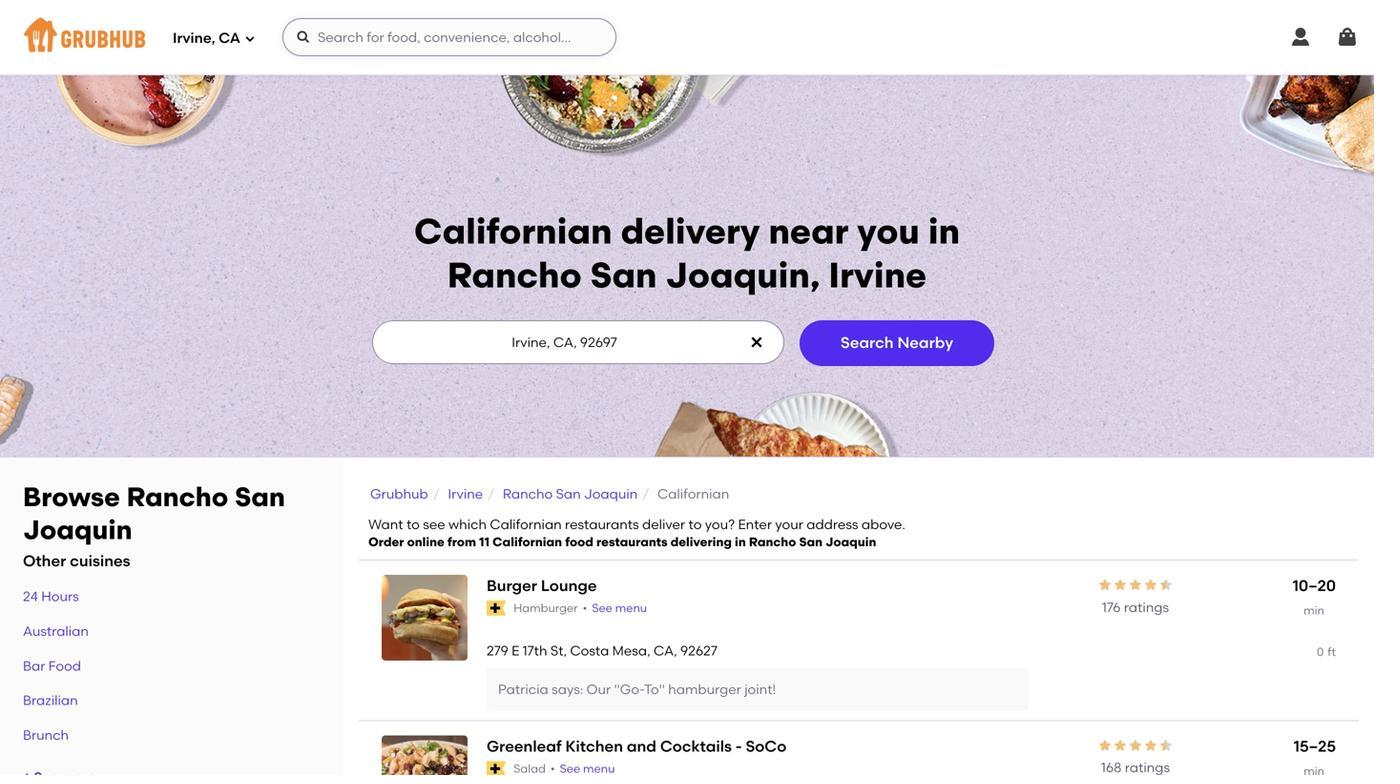 Task type: vqa. For each thing, say whether or not it's contained in the screenshot.
Our
yes



Task type: describe. For each thing, give the bounding box(es) containing it.
mesa,
[[612, 643, 651, 660]]

1 horizontal spatial svg image
[[1289, 26, 1312, 49]]

soco
[[746, 738, 787, 756]]

hamburger
[[514, 602, 578, 616]]

1 vertical spatial irvine
[[448, 486, 483, 502]]

patricia says: our "go-to" hamburger joint!
[[498, 682, 776, 698]]

see
[[423, 517, 445, 533]]

menu
[[615, 602, 647, 616]]

cocktails
[[660, 738, 732, 756]]

176
[[1102, 600, 1121, 616]]

11
[[479, 535, 490, 550]]

10–20 min
[[1293, 577, 1336, 618]]

your
[[775, 517, 803, 533]]

joint!
[[745, 682, 776, 698]]

burger lounge
[[487, 577, 597, 596]]

greenleaf kitchen and cocktails - soco delivery image
[[382, 736, 468, 776]]

online
[[407, 535, 445, 550]]

from
[[448, 535, 476, 550]]

you
[[857, 210, 920, 253]]

rancho inside the want to see which californian restaurants deliver to you? enter your address above. order online from 11 californian food restaurants delivering in rancho san joaquin
[[749, 535, 796, 550]]

irvine link
[[448, 486, 483, 502]]

browse
[[23, 481, 120, 513]]

kitchen
[[565, 738, 623, 756]]

15–25
[[1294, 738, 1336, 756]]

0
[[1317, 646, 1324, 660]]

brazilian link
[[23, 693, 78, 709]]

ratings
[[1124, 600, 1169, 616]]

californian delivery near you in rancho san joaquin, irvine
[[414, 210, 960, 297]]

279 e 17th st, costa mesa, ca, 92627
[[487, 643, 718, 660]]

says:
[[552, 682, 583, 698]]

you?
[[705, 517, 735, 533]]

ft
[[1328, 646, 1336, 660]]

other cuisines
[[23, 552, 130, 571]]

ca,
[[654, 643, 677, 660]]

1 vertical spatial restaurants
[[597, 535, 668, 550]]

24
[[23, 589, 38, 605]]

rancho inside californian delivery near you in rancho san joaquin, irvine
[[447, 254, 582, 297]]

lounge
[[541, 577, 597, 596]]

burger
[[487, 577, 537, 596]]

food
[[565, 535, 594, 550]]

st,
[[551, 643, 567, 660]]

•
[[583, 602, 587, 616]]

1 horizontal spatial rancho san joaquin
[[503, 486, 638, 502]]

grubhub
[[370, 486, 428, 502]]

0 horizontal spatial rancho san joaquin
[[23, 481, 285, 546]]

0 vertical spatial restaurants
[[565, 517, 639, 533]]

burger lounge link
[[487, 575, 849, 597]]

92627
[[681, 643, 718, 660]]

nearby
[[898, 334, 954, 352]]

24 hours link
[[23, 589, 79, 605]]

which
[[449, 517, 487, 533]]

irvine inside californian delivery near you in rancho san joaquin, irvine
[[829, 254, 927, 297]]

australian link
[[23, 624, 89, 640]]

1 horizontal spatial joaquin
[[584, 486, 638, 502]]

main navigation navigation
[[0, 0, 1374, 74]]

2 horizontal spatial svg image
[[1336, 26, 1359, 49]]

e
[[512, 643, 519, 660]]

in inside the want to see which californian restaurants deliver to you? enter your address above. order online from 11 californian food restaurants delivering in rancho san joaquin
[[735, 535, 746, 550]]



Task type: locate. For each thing, give the bounding box(es) containing it.
min
[[1304, 604, 1325, 618]]

search nearby
[[841, 334, 954, 352]]

ca
[[219, 30, 240, 47]]

san inside the want to see which californian restaurants deliver to you? enter your address above. order online from 11 californian food restaurants delivering in rancho san joaquin
[[799, 535, 823, 550]]

delivery
[[621, 210, 760, 253]]

0 horizontal spatial to
[[407, 517, 420, 533]]

joaquin inside the want to see which californian restaurants deliver to you? enter your address above. order online from 11 californian food restaurants delivering in rancho san joaquin
[[826, 535, 876, 550]]

above.
[[862, 517, 906, 533]]

and
[[627, 738, 657, 756]]

0 vertical spatial irvine
[[829, 254, 927, 297]]

rancho san joaquin up cuisines
[[23, 481, 285, 546]]

Search Address search field
[[372, 321, 783, 363]]

address
[[807, 517, 859, 533]]

search
[[841, 334, 894, 352]]

restaurants
[[565, 517, 639, 533], [597, 535, 668, 550]]

californian
[[414, 210, 612, 253], [658, 486, 729, 502], [490, 517, 562, 533], [493, 535, 562, 550]]

other
[[23, 552, 66, 571]]

"go-
[[614, 682, 644, 698]]

-
[[736, 738, 742, 756]]

1 vertical spatial in
[[735, 535, 746, 550]]

10–20
[[1293, 577, 1336, 596]]

delivering
[[671, 535, 732, 550]]

0 horizontal spatial svg image
[[296, 30, 311, 45]]

bar food link
[[23, 658, 81, 675]]

irvine
[[829, 254, 927, 297], [448, 486, 483, 502]]

1 horizontal spatial svg image
[[749, 335, 764, 350]]

browse hero image
[[0, 74, 1374, 457]]

san inside californian delivery near you in rancho san joaquin, irvine
[[590, 254, 657, 297]]

1 horizontal spatial to
[[689, 517, 702, 533]]

2 to from the left
[[689, 517, 702, 533]]

burger lounge delivery image
[[382, 575, 468, 661]]

costa
[[570, 643, 609, 660]]

restaurants down deliver
[[597, 535, 668, 550]]

want
[[368, 517, 403, 533]]

hamburger • see menu
[[514, 602, 647, 616]]

in inside californian delivery near you in rancho san joaquin, irvine
[[928, 210, 960, 253]]

24 hours
[[23, 589, 79, 605]]

hours
[[41, 589, 79, 605]]

restaurants up food
[[565, 517, 639, 533]]

rancho
[[447, 254, 582, 297], [127, 481, 228, 513], [503, 486, 553, 502], [749, 535, 796, 550]]

1 horizontal spatial irvine
[[829, 254, 927, 297]]

food
[[48, 658, 81, 675]]

patricia
[[498, 682, 549, 698]]

to"
[[644, 682, 665, 698]]

rancho san joaquin link
[[503, 486, 638, 502]]

californian inside californian delivery near you in rancho san joaquin, irvine
[[414, 210, 612, 253]]

in
[[928, 210, 960, 253], [735, 535, 746, 550]]

irvine up which
[[448, 486, 483, 502]]

0 vertical spatial in
[[928, 210, 960, 253]]

greenleaf kitchen and cocktails - soco
[[487, 738, 787, 756]]

joaquin
[[584, 486, 638, 502], [23, 514, 132, 546], [826, 535, 876, 550]]

irvine down you
[[829, 254, 927, 297]]

san
[[590, 254, 657, 297], [235, 481, 285, 513], [556, 486, 581, 502], [799, 535, 823, 550]]

greenleaf
[[487, 738, 562, 756]]

in right you
[[928, 210, 960, 253]]

joaquin up other cuisines
[[23, 514, 132, 546]]

see
[[592, 602, 613, 616]]

joaquin up the want to see which californian restaurants deliver to you? enter your address above. order online from 11 californian food restaurants delivering in rancho san joaquin
[[584, 486, 638, 502]]

in down enter
[[735, 535, 746, 550]]

star icon image
[[1098, 578, 1113, 593], [1113, 578, 1128, 593], [1128, 578, 1143, 593], [1143, 578, 1159, 593], [1159, 578, 1174, 593], [1159, 578, 1174, 593], [1098, 739, 1113, 754], [1113, 739, 1128, 754], [1128, 739, 1143, 754], [1143, 739, 1159, 754], [1159, 739, 1174, 754], [1159, 739, 1174, 754]]

hamburger
[[668, 682, 741, 698]]

greenleaf kitchen and cocktails - soco link
[[487, 736, 849, 758]]

brunch link
[[23, 728, 69, 744]]

to
[[407, 517, 420, 533], [689, 517, 702, 533]]

enter
[[738, 517, 772, 533]]

bar
[[23, 658, 45, 675]]

joaquin,
[[666, 254, 820, 297]]

search nearby button
[[800, 320, 994, 366]]

0 horizontal spatial svg image
[[244, 33, 256, 44]]

0 horizontal spatial irvine
[[448, 486, 483, 502]]

rancho san joaquin
[[23, 481, 285, 546], [503, 486, 638, 502]]

brunch
[[23, 728, 69, 744]]

subscription pass image
[[487, 601, 506, 617]]

bar food
[[23, 658, 81, 675]]

brazilian
[[23, 693, 78, 709]]

our
[[587, 682, 611, 698]]

see menu link
[[592, 601, 647, 617]]

2 horizontal spatial joaquin
[[826, 535, 876, 550]]

order
[[368, 535, 404, 550]]

to up delivering
[[689, 517, 702, 533]]

irvine, ca
[[173, 30, 240, 47]]

grubhub link
[[370, 486, 428, 502]]

australian
[[23, 624, 89, 640]]

17th
[[523, 643, 547, 660]]

1 to from the left
[[407, 517, 420, 533]]

0 ft
[[1317, 646, 1336, 660]]

0 horizontal spatial joaquin
[[23, 514, 132, 546]]

svg image
[[1336, 26, 1359, 49], [244, 33, 256, 44], [749, 335, 764, 350]]

joaquin down address
[[826, 535, 876, 550]]

Search for food, convenience, alcohol... search field
[[282, 18, 617, 56]]

rancho san joaquin up food
[[503, 486, 638, 502]]

want to see which californian restaurants deliver to you? enter your address above. order online from 11 californian food restaurants delivering in rancho san joaquin
[[368, 517, 906, 550]]

near
[[769, 210, 849, 253]]

deliver
[[642, 517, 685, 533]]

to left see
[[407, 517, 420, 533]]

svg image
[[1289, 26, 1312, 49], [296, 30, 311, 45]]

176 ratings
[[1102, 600, 1169, 616]]

irvine,
[[173, 30, 215, 47]]

279
[[487, 643, 508, 660]]

1 horizontal spatial in
[[928, 210, 960, 253]]

cuisines
[[70, 552, 130, 571]]

0 horizontal spatial in
[[735, 535, 746, 550]]

subscription pass image
[[487, 762, 506, 776]]



